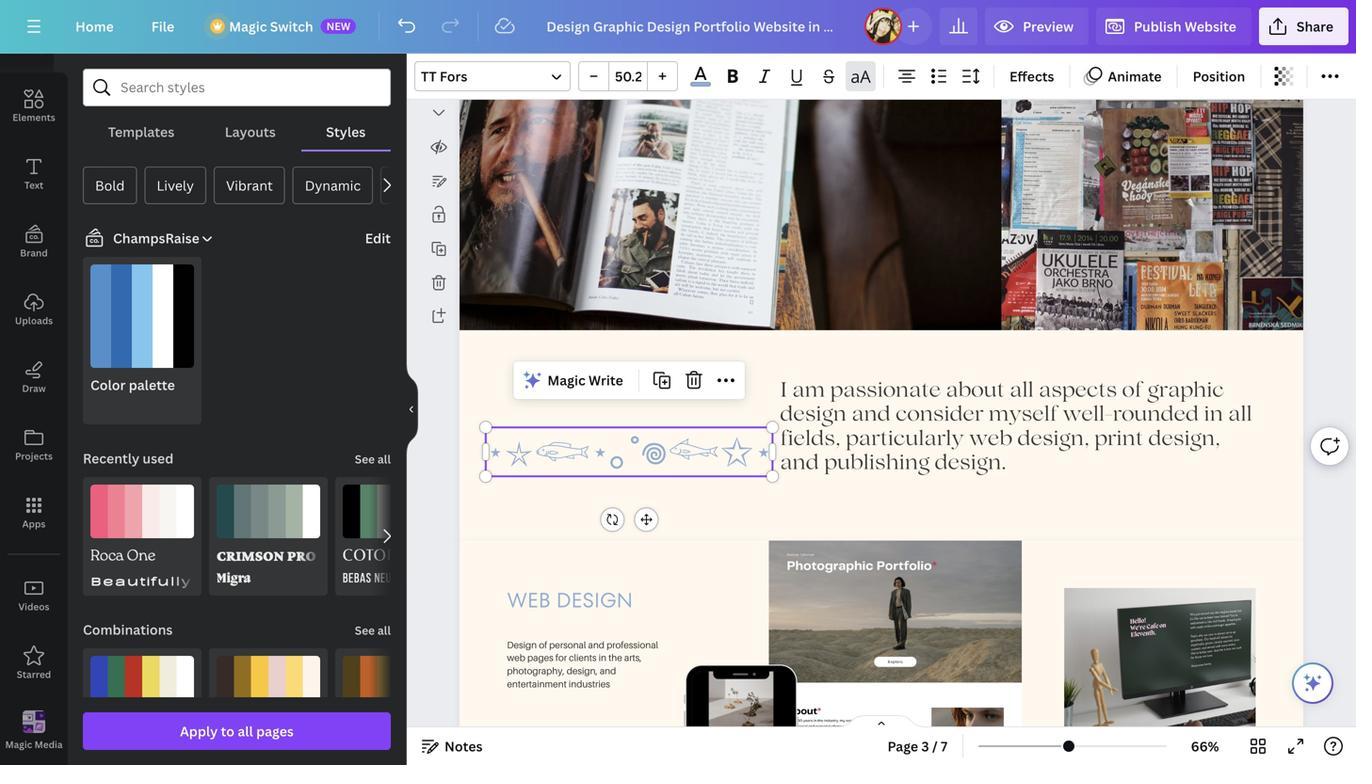 Task type: vqa. For each thing, say whether or not it's contained in the screenshot.
ANSWER
no



Task type: locate. For each thing, give the bounding box(es) containing it.
in left the
[[599, 653, 607, 664]]

graphic
[[1148, 382, 1224, 402]]

of up rounded
[[1123, 382, 1143, 402]]

1 vertical spatial magic
[[548, 372, 586, 390]]

notes
[[445, 738, 483, 756]]

web up photography,
[[507, 653, 526, 664]]

website
[[1185, 17, 1237, 35]]

consider
[[896, 406, 984, 426]]

show pages image
[[837, 715, 927, 730]]

effects
[[1010, 67, 1055, 85]]

magic inside main menu bar
[[229, 17, 267, 35]]

see down bebas
[[355, 623, 375, 639]]

and down passionate
[[852, 406, 891, 426]]

0 vertical spatial design
[[18, 43, 50, 56]]

design up fields,
[[780, 406, 847, 426]]

projects button
[[0, 412, 68, 479]]

magic inside button
[[5, 739, 32, 752]]

magic left 'media'
[[5, 739, 32, 752]]

magic left switch
[[229, 17, 267, 35]]

cotoris
[[343, 547, 412, 566]]

main menu bar
[[0, 0, 1357, 54]]

preview
[[1023, 17, 1074, 35]]

7
[[941, 738, 948, 756]]

in inside the i am passionate about all aspects of graphic design and consider myself well-rounded in all fields, particularly web design, print design, and publishing design.
[[1204, 406, 1224, 426]]

effects button
[[1002, 61, 1062, 91]]

see left hide "image"
[[355, 452, 375, 467]]

see all button down neue at the bottom
[[353, 611, 393, 649]]

design up personal
[[556, 586, 633, 615]]

magic for magic switch
[[229, 17, 267, 35]]

publish
[[1134, 17, 1182, 35]]

group
[[578, 61, 678, 91]]

1 vertical spatial see
[[355, 623, 375, 639]]

of inside design of personal and professional web pages for clients in the arts, photography, design, and entertainment industries
[[539, 639, 547, 651]]

0 horizontal spatial design,
[[567, 666, 598, 677]]

design for design of personal and professional web pages for clients in the arts, photography, design, and entertainment industries
[[507, 639, 537, 651]]

2 horizontal spatial design,
[[1149, 430, 1221, 451]]

i am passionate about all aspects of graphic design and consider myself well-rounded in all fields, particularly web design, print design, and publishing design.
[[780, 382, 1253, 475]]

am
[[793, 382, 825, 402]]

0 vertical spatial magic
[[229, 17, 267, 35]]

all right rounded
[[1229, 406, 1253, 426]]

2 vertical spatial magic
[[5, 739, 32, 752]]

styles
[[326, 123, 366, 141]]

page 3 / 7
[[888, 738, 948, 756]]

1 vertical spatial in
[[599, 653, 607, 664]]

see
[[355, 452, 375, 467], [355, 623, 375, 639]]

1 vertical spatial pages
[[256, 723, 294, 741]]

0 horizontal spatial magic
[[5, 739, 32, 752]]

web up personal
[[507, 586, 551, 615]]

print
[[1095, 430, 1144, 451]]

brand button
[[0, 208, 68, 276]]

of inside the i am passionate about all aspects of graphic design and consider myself well-rounded in all fields, particularly web design, print design, and publishing design.
[[1123, 382, 1143, 402]]

2 see all button from the top
[[353, 611, 393, 649]]

#8badd6 image
[[691, 82, 711, 87], [691, 82, 711, 87]]

pro
[[287, 548, 316, 565]]

one
[[127, 547, 156, 569]]

design, down 'myself'
[[1018, 430, 1090, 451]]

design for design
[[18, 43, 50, 56]]

apps
[[22, 518, 46, 531]]

lively button
[[144, 167, 206, 204]]

design inside the i am passionate about all aspects of graphic design and consider myself well-rounded in all fields, particularly web design, print design, and publishing design.
[[780, 406, 847, 426]]

industries
[[569, 679, 610, 690]]

edit button
[[365, 228, 391, 249]]

animate button
[[1078, 61, 1170, 91]]

i
[[780, 382, 788, 402]]

2 see all from the top
[[355, 623, 391, 639]]

1 vertical spatial see all button
[[353, 611, 393, 649]]

0 horizontal spatial pages
[[256, 723, 294, 741]]

design,
[[1018, 430, 1090, 451], [1149, 430, 1221, 451], [567, 666, 598, 677]]

1 horizontal spatial pages
[[528, 653, 554, 664]]

1 vertical spatial design
[[507, 639, 537, 651]]

and down the
[[600, 666, 616, 677]]

edit
[[365, 229, 391, 247]]

all left hide "image"
[[378, 452, 391, 467]]

0 vertical spatial of
[[1123, 382, 1143, 402]]

palette
[[129, 376, 175, 394]]

/
[[933, 738, 938, 756]]

design, down clients
[[567, 666, 598, 677]]

magic
[[229, 17, 267, 35], [548, 372, 586, 390], [5, 739, 32, 752]]

all
[[1010, 382, 1034, 402], [1229, 406, 1253, 426], [378, 452, 391, 467], [378, 623, 391, 639], [238, 723, 253, 741]]

the
[[609, 653, 622, 664]]

in inside design of personal and professional web pages for clients in the arts, photography, design, and entertainment industries
[[599, 653, 607, 664]]

1 horizontal spatial of
[[1123, 382, 1143, 402]]

in down graphic
[[1204, 406, 1224, 426]]

0 vertical spatial pages
[[528, 653, 554, 664]]

about
[[946, 382, 1005, 402]]

see all button for recently used
[[353, 440, 393, 478]]

0 vertical spatial web
[[969, 430, 1013, 451]]

magic left write
[[548, 372, 586, 390]]

recently
[[83, 450, 139, 468]]

0 horizontal spatial design
[[18, 43, 50, 56]]

professional
[[607, 639, 659, 651]]

0 vertical spatial see all
[[355, 452, 391, 467]]

all right to at left bottom
[[238, 723, 253, 741]]

design up elements "button"
[[18, 43, 50, 56]]

apply "lemon meringue" style image
[[217, 657, 320, 759]]

projects
[[15, 450, 53, 463]]

color palette
[[90, 376, 175, 394]]

1 see from the top
[[355, 452, 375, 467]]

of left personal
[[539, 639, 547, 651]]

2 see from the top
[[355, 623, 375, 639]]

1 see all from the top
[[355, 452, 391, 467]]

pages right to at left bottom
[[256, 723, 294, 741]]

0 horizontal spatial in
[[599, 653, 607, 664]]

1 horizontal spatial design
[[507, 639, 537, 651]]

see all button
[[353, 440, 393, 478], [353, 611, 393, 649]]

web up "design." at the bottom
[[969, 430, 1013, 451]]

design, down rounded
[[1149, 430, 1221, 451]]

myself
[[989, 406, 1058, 426]]

pages up photography,
[[528, 653, 554, 664]]

uploads
[[15, 315, 53, 327]]

design inside button
[[18, 43, 50, 56]]

design
[[18, 43, 50, 56], [507, 639, 537, 651]]

design
[[780, 406, 847, 426], [556, 586, 633, 615]]

sans
[[294, 573, 344, 589]]

0 horizontal spatial of
[[539, 639, 547, 651]]

design up photography,
[[507, 639, 537, 651]]

2 horizontal spatial magic
[[548, 372, 586, 390]]

1 horizontal spatial design
[[780, 406, 847, 426]]

neue
[[375, 573, 397, 587]]

see all down neue at the bottom
[[355, 623, 391, 639]]

entertainment
[[507, 679, 567, 690]]

1 horizontal spatial design,
[[1018, 430, 1090, 451]]

roca
[[90, 547, 124, 569]]

design.
[[935, 455, 1007, 475]]

see all
[[355, 452, 391, 467], [355, 623, 391, 639]]

file button
[[136, 8, 190, 45]]

clients
[[569, 653, 597, 664]]

0 vertical spatial design
[[780, 406, 847, 426]]

for
[[556, 653, 567, 664]]

text
[[24, 179, 43, 192]]

magic inside button
[[548, 372, 586, 390]]

1 horizontal spatial magic
[[229, 17, 267, 35]]

1 vertical spatial design
[[556, 586, 633, 615]]

all inside button
[[238, 723, 253, 741]]

1 vertical spatial of
[[539, 639, 547, 651]]

home link
[[60, 8, 129, 45]]

0 vertical spatial see all button
[[353, 440, 393, 478]]

pages
[[528, 653, 554, 664], [256, 723, 294, 741]]

publish website button
[[1097, 8, 1252, 45]]

web inside design of personal and professional web pages for clients in the arts, photography, design, and entertainment industries
[[507, 653, 526, 664]]

champsraise button
[[75, 227, 215, 250]]

see for recently used
[[355, 452, 375, 467]]

design inside design of personal and professional web pages for clients in the arts, photography, design, and entertainment industries
[[507, 639, 537, 651]]

tt fors button
[[414, 61, 571, 91]]

of
[[1123, 382, 1143, 402], [539, 639, 547, 651]]

1 horizontal spatial in
[[1204, 406, 1224, 426]]

1 see all button from the top
[[353, 440, 393, 478]]

share button
[[1259, 8, 1349, 45]]

all up 'myself'
[[1010, 382, 1034, 402]]

1 vertical spatial see all
[[355, 623, 391, 639]]

0 vertical spatial in
[[1204, 406, 1224, 426]]

vibrant button
[[214, 167, 285, 204]]

see all button left hide "image"
[[353, 440, 393, 478]]

2 vertical spatial web
[[507, 653, 526, 664]]

0 vertical spatial see
[[355, 452, 375, 467]]

templates
[[108, 123, 174, 141]]

see all left hide "image"
[[355, 452, 391, 467]]



Task type: describe. For each thing, give the bounding box(es) containing it.
1 vertical spatial web
[[507, 586, 551, 615]]

magic media
[[5, 739, 63, 752]]

bold
[[95, 177, 125, 195]]

new
[[327, 19, 351, 33]]

see for combinations
[[355, 623, 375, 639]]

tt
[[421, 67, 437, 85]]

design button
[[0, 5, 68, 73]]

fors
[[440, 67, 468, 85]]

publishing
[[824, 455, 930, 475]]

rounded
[[1113, 406, 1199, 426]]

cotoris bebas neue
[[343, 547, 412, 587]]

draw button
[[0, 344, 68, 412]]

color
[[90, 376, 126, 394]]

dynamic
[[305, 177, 361, 195]]

all down neue at the bottom
[[378, 623, 391, 639]]

and down fields,
[[780, 455, 819, 475]]

videos button
[[0, 562, 68, 630]]

styles button
[[301, 114, 391, 150]]

see all button for combinations
[[353, 611, 393, 649]]

hide image
[[406, 365, 418, 455]]

dynamic button
[[293, 167, 373, 204]]

– – number field
[[615, 67, 642, 85]]

particularly
[[846, 430, 964, 451]]

media
[[34, 739, 63, 752]]

brand
[[20, 247, 48, 260]]

fields,
[[780, 430, 841, 451]]

0 horizontal spatial design
[[556, 586, 633, 615]]

color palette button
[[83, 257, 202, 425]]

⋆⭒𓆟⋆｡˚𖦹𓆜✩⋆
[[486, 423, 773, 481]]

web inside the i am passionate about all aspects of graphic design and consider myself well-rounded in all fields, particularly web design, print design, and publishing design.
[[969, 430, 1013, 451]]

layouts
[[225, 123, 276, 141]]

vibrant
[[226, 177, 273, 195]]

combinations
[[83, 621, 173, 639]]

and up clients
[[588, 639, 605, 651]]

see all for recently used
[[355, 452, 391, 467]]

animate
[[1108, 67, 1162, 85]]

well-
[[1063, 406, 1113, 426]]

magic for magic write
[[548, 372, 586, 390]]

photography,
[[507, 666, 565, 677]]

combinations button
[[81, 611, 175, 649]]

text button
[[0, 140, 68, 208]]

crimson
[[217, 548, 284, 565]]

preview button
[[985, 8, 1089, 45]]

elements button
[[0, 73, 68, 140]]

personal
[[549, 639, 586, 651]]

magic media button
[[0, 698, 68, 766]]

tt fors
[[421, 67, 468, 85]]

bebas
[[343, 573, 372, 587]]

see all for combinations
[[355, 623, 391, 639]]

pages inside design of personal and professional web pages for clients in the arts, photography, design, and entertainment industries
[[528, 653, 554, 664]]

beautifully
[[90, 573, 192, 589]]

lively
[[157, 177, 194, 195]]

apply
[[180, 723, 218, 741]]

design, inside design of personal and professional web pages for clients in the arts, photography, design, and entertainment industries
[[567, 666, 598, 677]]

web design
[[507, 586, 633, 615]]

publish website
[[1134, 17, 1237, 35]]

recently used button
[[81, 440, 175, 478]]

Design title text field
[[532, 8, 857, 45]]

side panel tab list
[[0, 5, 68, 766]]

magic for magic media
[[5, 739, 32, 752]]

elements
[[13, 111, 55, 124]]

delicious
[[199, 573, 287, 589]]

apps button
[[0, 479, 68, 547]]

aspects
[[1039, 382, 1118, 402]]

magic write button
[[518, 366, 631, 396]]

starred button
[[0, 630, 68, 698]]

crimson pro migra
[[217, 548, 316, 587]]

switch
[[270, 17, 313, 35]]

3
[[922, 738, 929, 756]]

share
[[1297, 17, 1334, 35]]

66%
[[1191, 738, 1219, 756]]

starred
[[17, 669, 51, 682]]

notes button
[[414, 732, 490, 762]]

templates button
[[83, 114, 200, 150]]

write
[[589, 372, 623, 390]]

arts,
[[624, 653, 642, 664]]

pages inside button
[[256, 723, 294, 741]]

design of personal and professional web pages for clients in the arts, photography, design, and entertainment industries
[[507, 639, 659, 690]]

66% button
[[1175, 732, 1236, 762]]

page 3 / 7 button
[[880, 732, 955, 762]]

Search styles search field
[[121, 70, 353, 106]]

used
[[143, 450, 174, 468]]

draw
[[22, 382, 46, 395]]

videos
[[18, 601, 49, 614]]

apply "toy store" style image
[[90, 657, 194, 759]]

migra
[[217, 572, 251, 587]]

position button
[[1186, 61, 1253, 91]]

layouts button
[[200, 114, 301, 150]]

apply to all pages
[[180, 723, 294, 741]]

home
[[75, 17, 114, 35]]

magic switch
[[229, 17, 313, 35]]

canva assistant image
[[1302, 673, 1325, 695]]

magic write
[[548, 372, 623, 390]]

champsraise
[[113, 229, 199, 247]]

uploads button
[[0, 276, 68, 344]]



